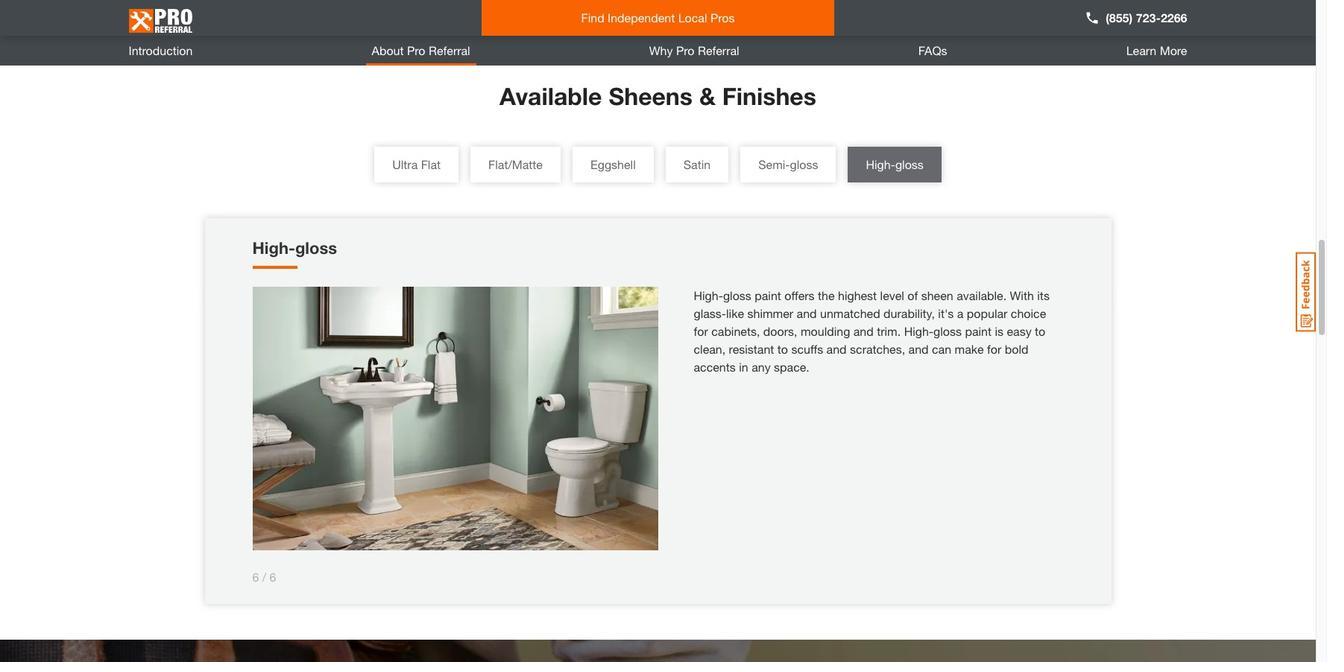 Task type: locate. For each thing, give the bounding box(es) containing it.
1 vertical spatial to
[[778, 342, 788, 356]]

pro for why
[[676, 43, 695, 57]]

paint down the popular
[[965, 324, 992, 339]]

1 vertical spatial paint
[[965, 324, 992, 339]]

referral down pros
[[698, 43, 739, 57]]

6 / 6
[[252, 570, 276, 585]]

flat/matte button
[[471, 147, 561, 183]]

pro right "why"
[[676, 43, 695, 57]]

about
[[372, 43, 404, 57]]

referral for why pro referral
[[698, 43, 739, 57]]

pro
[[407, 43, 425, 57], [676, 43, 695, 57]]

available.
[[957, 289, 1007, 303]]

2 referral from the left
[[698, 43, 739, 57]]

satin button
[[666, 147, 729, 183]]

for
[[694, 324, 708, 339], [987, 342, 1002, 356]]

6
[[252, 570, 259, 585], [270, 570, 276, 585]]

to down doors,
[[778, 342, 788, 356]]

cabinets,
[[712, 324, 760, 339]]

high-gloss inside high-gloss button
[[866, 157, 924, 172]]

0 horizontal spatial pro
[[407, 43, 425, 57]]

in
[[739, 360, 748, 374]]

ultra flat button
[[374, 147, 459, 183]]

available
[[500, 82, 602, 110]]

with
[[1010, 289, 1034, 303]]

referral right about on the top left of page
[[429, 43, 470, 57]]

of
[[908, 289, 918, 303]]

popular
[[967, 306, 1008, 321]]

mint hi-gloss painted bathroom image
[[252, 287, 658, 551]]

for down the "is"
[[987, 342, 1002, 356]]

make
[[955, 342, 984, 356]]

0 horizontal spatial paint
[[755, 289, 781, 303]]

referral for about pro referral
[[429, 43, 470, 57]]

2266
[[1161, 10, 1188, 25]]

doors,
[[763, 324, 798, 339]]

high-
[[866, 157, 896, 172], [252, 239, 295, 258], [694, 289, 723, 303], [904, 324, 934, 339]]

learn more
[[1126, 43, 1187, 57]]

for up clean,
[[694, 324, 708, 339]]

to right easy
[[1035, 324, 1046, 339]]

high-gloss
[[866, 157, 924, 172], [252, 239, 337, 258]]

1 pro from the left
[[407, 43, 425, 57]]

1 horizontal spatial referral
[[698, 43, 739, 57]]

about pro referral
[[372, 43, 470, 57]]

(855) 723-2266 link
[[1085, 9, 1188, 27]]

(855)
[[1106, 10, 1133, 25]]

paint
[[755, 289, 781, 303], [965, 324, 992, 339]]

find
[[581, 10, 604, 25]]

0 horizontal spatial referral
[[429, 43, 470, 57]]

trim.
[[877, 324, 901, 339]]

pro right about on the top left of page
[[407, 43, 425, 57]]

to
[[1035, 324, 1046, 339], [778, 342, 788, 356]]

1 horizontal spatial 6
[[270, 570, 276, 585]]

1 horizontal spatial high-gloss
[[866, 157, 924, 172]]

can
[[932, 342, 952, 356]]

space.
[[774, 360, 810, 374]]

gloss
[[790, 157, 818, 172], [896, 157, 924, 172], [295, 239, 337, 258], [723, 289, 752, 303], [934, 324, 962, 339]]

2 pro from the left
[[676, 43, 695, 57]]

and down unmatched
[[854, 324, 874, 339]]

highest
[[838, 289, 877, 303]]

scratches,
[[850, 342, 905, 356]]

1 referral from the left
[[429, 43, 470, 57]]

learn
[[1126, 43, 1157, 57]]

(855) 723-2266
[[1106, 10, 1188, 25]]

paint up shimmer
[[755, 289, 781, 303]]

1 6 from the left
[[252, 570, 259, 585]]

moulding
[[801, 324, 850, 339]]

choice
[[1011, 306, 1046, 321]]

eggshell button
[[573, 147, 654, 183]]

like
[[726, 306, 744, 321]]

referral
[[429, 43, 470, 57], [698, 43, 739, 57]]

pro referral logo image
[[129, 3, 192, 39]]

clean,
[[694, 342, 726, 356]]

0 vertical spatial high-gloss
[[866, 157, 924, 172]]

and
[[797, 306, 817, 321], [854, 324, 874, 339], [827, 342, 847, 356], [909, 342, 929, 356]]

its
[[1037, 289, 1050, 303]]

glass-
[[694, 306, 726, 321]]

0 vertical spatial to
[[1035, 324, 1046, 339]]

1 horizontal spatial pro
[[676, 43, 695, 57]]

1 horizontal spatial paint
[[965, 324, 992, 339]]

0 vertical spatial for
[[694, 324, 708, 339]]

find independent local pros button
[[482, 0, 835, 36]]

0 horizontal spatial 6
[[252, 570, 259, 585]]

6 left /
[[252, 570, 259, 585]]

6 right /
[[270, 570, 276, 585]]

semi-
[[759, 157, 790, 172]]

1 vertical spatial for
[[987, 342, 1002, 356]]

faqs
[[919, 43, 947, 57]]

bold
[[1005, 342, 1029, 356]]

0 horizontal spatial high-gloss
[[252, 239, 337, 258]]

why
[[649, 43, 673, 57]]



Task type: vqa. For each thing, say whether or not it's contained in the screenshot.
leftmost Pro
yes



Task type: describe. For each thing, give the bounding box(es) containing it.
flat
[[421, 157, 441, 172]]

find independent local pros
[[581, 10, 735, 25]]

resistant
[[729, 342, 774, 356]]

and down moulding
[[827, 342, 847, 356]]

eggshell
[[591, 157, 636, 172]]

high- inside button
[[866, 157, 896, 172]]

2 6 from the left
[[270, 570, 276, 585]]

accents
[[694, 360, 736, 374]]

and down offers on the top right
[[797, 306, 817, 321]]

feedback link image
[[1296, 252, 1316, 333]]

high-gloss button
[[848, 147, 942, 183]]

durability,
[[884, 306, 935, 321]]

available sheens & finishes
[[500, 82, 816, 110]]

and left can
[[909, 342, 929, 356]]

introduction
[[129, 43, 193, 57]]

a
[[957, 306, 964, 321]]

finishes
[[722, 82, 816, 110]]

it's
[[938, 306, 954, 321]]

the
[[818, 289, 835, 303]]

sheen
[[921, 289, 954, 303]]

level
[[880, 289, 904, 303]]

semi-gloss button
[[741, 147, 836, 183]]

more
[[1160, 43, 1187, 57]]

is
[[995, 324, 1004, 339]]

why pro referral
[[649, 43, 739, 57]]

unmatched
[[820, 306, 880, 321]]

local
[[678, 10, 707, 25]]

pros
[[711, 10, 735, 25]]

1 vertical spatial high-gloss
[[252, 239, 337, 258]]

easy
[[1007, 324, 1032, 339]]

flat/matte
[[488, 157, 543, 172]]

&
[[699, 82, 716, 110]]

ultra
[[392, 157, 418, 172]]

any
[[752, 360, 771, 374]]

723-
[[1136, 10, 1161, 25]]

semi-gloss
[[759, 157, 818, 172]]

offers
[[785, 289, 815, 303]]

shimmer
[[748, 306, 794, 321]]

0 horizontal spatial for
[[694, 324, 708, 339]]

1 horizontal spatial for
[[987, 342, 1002, 356]]

0 horizontal spatial to
[[778, 342, 788, 356]]

1 horizontal spatial to
[[1035, 324, 1046, 339]]

high-gloss paint offers the highest level of sheen available. with its glass-like shimmer and unmatched durability, it's a popular choice for cabinets, doors, moulding and trim. high-gloss paint is easy to clean, resistant to scuffs and scratches, and can make for bold accents in any space.
[[694, 289, 1050, 374]]

pro for about
[[407, 43, 425, 57]]

0 vertical spatial paint
[[755, 289, 781, 303]]

/
[[262, 570, 266, 585]]

scuffs
[[792, 342, 823, 356]]

independent
[[608, 10, 675, 25]]

satin
[[684, 157, 711, 172]]

sheens
[[609, 82, 693, 110]]

ultra flat
[[392, 157, 441, 172]]



